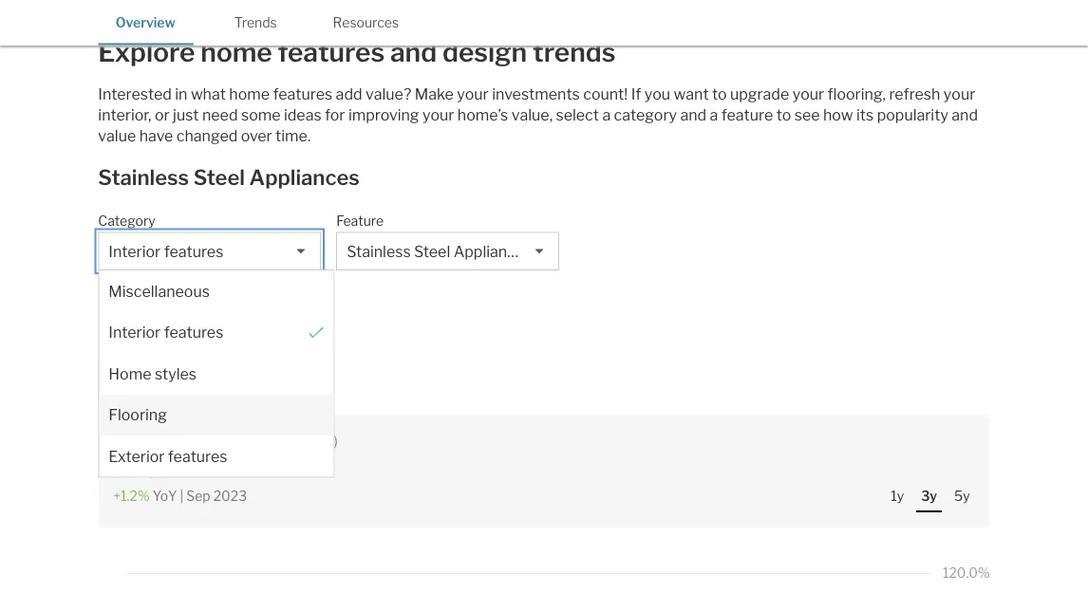 Task type: locate. For each thing, give the bounding box(es) containing it.
count!
[[583, 85, 628, 103]]

1 vertical spatial stainless
[[347, 242, 411, 261]]

and right popularity
[[952, 106, 978, 124]]

types)
[[297, 433, 338, 449]]

dialog containing miscellaneous
[[98, 269, 335, 478]]

value
[[98, 127, 136, 145]]

1 vertical spatial home
[[257, 433, 294, 449]]

0 vertical spatial list
[[165, 372, 186, 391]]

1 vertical spatial ratio
[[197, 431, 231, 450]]

home
[[109, 364, 151, 383], [257, 433, 294, 449]]

list up flooring
[[165, 372, 186, 391]]

sale- up flooring
[[109, 372, 145, 391]]

1 interior from the top
[[109, 242, 161, 261]]

1 horizontal spatial home
[[257, 433, 294, 449]]

feature
[[336, 213, 384, 229]]

home inside interested in what home features add value? make your investments count! if you want to upgrade your flooring, refresh your interior, or just need some ideas for improving your home's value, select a category and a feature to see how its popularity and value have changed over time.
[[229, 85, 270, 103]]

to-
[[145, 372, 165, 391], [150, 431, 171, 450]]

1 vertical spatial list
[[171, 431, 193, 450]]

3y button
[[916, 488, 942, 513]]

+1.2%
[[113, 489, 150, 505]]

to- inside the sale-to-list ratio (all home types) 99.8%
[[150, 431, 171, 450]]

1 horizontal spatial appliances
[[454, 242, 532, 261]]

some
[[241, 106, 281, 124]]

and
[[390, 35, 437, 68], [680, 106, 707, 124], [952, 106, 978, 124]]

ratio
[[190, 372, 222, 391], [197, 431, 231, 450]]

to- up 99.8%
[[150, 431, 171, 450]]

1 vertical spatial interior
[[109, 323, 161, 342]]

sale- for sale-to-list ratio
[[109, 372, 145, 391]]

home up some
[[229, 85, 270, 103]]

steel down changed
[[193, 164, 245, 190]]

interior up home styles
[[109, 323, 161, 342]]

interested
[[98, 85, 172, 103]]

0 vertical spatial interior
[[109, 242, 161, 261]]

0 vertical spatial home
[[109, 364, 151, 383]]

your
[[457, 85, 489, 103], [793, 85, 824, 103], [944, 85, 976, 103], [423, 106, 454, 124]]

need
[[202, 106, 238, 124]]

1 horizontal spatial a
[[710, 106, 718, 124]]

1 vertical spatial appliances
[[454, 242, 532, 261]]

1 horizontal spatial steel
[[414, 242, 450, 261]]

sale- inside the sale-to-list ratio (all home types) 99.8%
[[113, 431, 150, 450]]

99.8%
[[113, 457, 178, 482]]

home's
[[458, 106, 508, 124]]

stainless steel appliances
[[98, 164, 360, 190], [347, 242, 532, 261]]

list up 99.8%
[[171, 431, 193, 450]]

0 vertical spatial to-
[[145, 372, 165, 391]]

1 vertical spatial steel
[[414, 242, 450, 261]]

add
[[336, 85, 362, 103]]

2 horizontal spatial and
[[952, 106, 978, 124]]

to- for sale-to-list ratio
[[145, 372, 165, 391]]

ratio down interior features element
[[190, 372, 222, 391]]

1 vertical spatial to-
[[150, 431, 171, 450]]

a
[[602, 106, 611, 124], [710, 106, 718, 124]]

and up 'make'
[[390, 35, 437, 68]]

interior features down miscellaneous
[[109, 323, 223, 342]]

0 vertical spatial appliances
[[249, 164, 360, 190]]

list
[[165, 372, 186, 391], [171, 431, 193, 450]]

0 vertical spatial sale-
[[109, 372, 145, 391]]

features
[[278, 35, 385, 68], [273, 85, 333, 103], [164, 242, 223, 261], [164, 323, 223, 342], [168, 447, 227, 466]]

list for sale-to-list ratio (all home types) 99.8%
[[171, 431, 193, 450]]

refresh
[[889, 85, 941, 103]]

feature element
[[336, 203, 550, 232]]

steel down feature "element"
[[414, 242, 450, 261]]

0 vertical spatial ratio
[[190, 372, 222, 391]]

ratio left (all
[[197, 431, 231, 450]]

have
[[139, 127, 173, 145]]

stainless down have
[[98, 164, 189, 190]]

dialog
[[98, 269, 335, 478]]

see
[[795, 106, 820, 124]]

0 horizontal spatial to
[[712, 85, 727, 103]]

list box
[[98, 232, 335, 478]]

interior features inside dialog
[[109, 323, 223, 342]]

a down count!
[[602, 106, 611, 124]]

list inside the sale-to-list ratio (all home types) 99.8%
[[171, 431, 193, 450]]

to left "see"
[[776, 106, 791, 124]]

stainless
[[98, 164, 189, 190], [347, 242, 411, 261]]

a left feature
[[710, 106, 718, 124]]

stainless steel appliances down feature "element"
[[347, 242, 532, 261]]

0 vertical spatial home
[[201, 35, 272, 68]]

1 interior features from the top
[[109, 242, 223, 261]]

home down trends on the left top
[[201, 35, 272, 68]]

your right 'refresh' at the right top of page
[[944, 85, 976, 103]]

yoy
[[153, 489, 177, 505]]

home right (all
[[257, 433, 294, 449]]

and down want
[[680, 106, 707, 124]]

features up styles
[[164, 323, 223, 342]]

to
[[712, 85, 727, 103], [776, 106, 791, 124]]

what
[[191, 85, 226, 103]]

to right want
[[712, 85, 727, 103]]

ratio inside the sale-to-list ratio (all home types) 99.8%
[[197, 431, 231, 450]]

ratio for sale-to-list ratio
[[190, 372, 222, 391]]

resources
[[333, 15, 399, 31]]

home styles
[[109, 364, 197, 383]]

0 horizontal spatial home
[[109, 364, 151, 383]]

interior features
[[109, 242, 223, 261], [109, 323, 223, 342]]

interior features up miscellaneous
[[109, 242, 223, 261]]

+1.2% yoy | sep 2023
[[113, 489, 247, 505]]

appliances down feature "element"
[[454, 242, 532, 261]]

2 interior features from the top
[[109, 323, 223, 342]]

home up flooring
[[109, 364, 151, 383]]

changed
[[176, 127, 238, 145]]

interior
[[109, 242, 161, 261], [109, 323, 161, 342]]

appliances
[[249, 164, 360, 190], [454, 242, 532, 261]]

1 vertical spatial home
[[229, 85, 270, 103]]

0 horizontal spatial steel
[[193, 164, 245, 190]]

list box containing interior features
[[98, 232, 335, 478]]

steel
[[193, 164, 245, 190], [414, 242, 450, 261]]

0 horizontal spatial stainless
[[98, 164, 189, 190]]

trends
[[533, 35, 616, 68]]

to- up flooring
[[145, 372, 165, 391]]

interior down category
[[109, 242, 161, 261]]

|
[[180, 489, 183, 505]]

overview
[[116, 15, 176, 31]]

0 vertical spatial stainless
[[98, 164, 189, 190]]

interior features element
[[99, 312, 334, 353]]

exterior
[[109, 447, 165, 466]]

appliances down time.
[[249, 164, 360, 190]]

sale- down flooring
[[113, 431, 150, 450]]

0 vertical spatial interior features
[[109, 242, 223, 261]]

exterior features
[[109, 447, 227, 466]]

or
[[155, 106, 170, 124]]

sale- for sale-to-list ratio (all home types) 99.8%
[[113, 431, 150, 450]]

1 horizontal spatial and
[[680, 106, 707, 124]]

stainless down feature
[[347, 242, 411, 261]]

list for sale-to-list ratio
[[165, 372, 186, 391]]

1 vertical spatial sale-
[[113, 431, 150, 450]]

sale-to-list ratio (all home types) 99.8%
[[113, 431, 338, 482]]

0 horizontal spatial a
[[602, 106, 611, 124]]

stainless steel appliances down changed
[[98, 164, 360, 190]]

2 interior from the top
[[109, 323, 161, 342]]

1y button
[[886, 488, 909, 511]]

sale-
[[109, 372, 145, 391], [113, 431, 150, 450]]

resources link
[[318, 0, 413, 43]]

1 vertical spatial interior features
[[109, 323, 223, 342]]

over
[[241, 127, 272, 145]]

home
[[201, 35, 272, 68], [229, 85, 270, 103]]

investments
[[492, 85, 580, 103]]

0 vertical spatial steel
[[193, 164, 245, 190]]

0 vertical spatial to
[[712, 85, 727, 103]]

1 vertical spatial to
[[776, 106, 791, 124]]

time.
[[275, 127, 311, 145]]

0 horizontal spatial appliances
[[249, 164, 360, 190]]

features up ideas
[[273, 85, 333, 103]]



Task type: describe. For each thing, give the bounding box(es) containing it.
features up sep
[[168, 447, 227, 466]]

home inside dialog
[[109, 364, 151, 383]]

your up "see"
[[793, 85, 824, 103]]

1 a from the left
[[602, 106, 611, 124]]

you
[[645, 85, 671, 103]]

for
[[325, 106, 345, 124]]

5y
[[954, 489, 970, 505]]

select
[[556, 106, 599, 124]]

your up home's in the left of the page
[[457, 85, 489, 103]]

5y button
[[950, 488, 975, 511]]

0 vertical spatial stainless steel appliances
[[98, 164, 360, 190]]

2 a from the left
[[710, 106, 718, 124]]

value?
[[366, 85, 411, 103]]

sale-to-list ratio
[[109, 372, 222, 391]]

to- for sale-to-list ratio (all home types) 99.8%
[[150, 431, 171, 450]]

features inside interested in what home features add value? make your investments count! if you want to upgrade your flooring, refresh your interior, or just need some ideas for improving your home's value, select a category and a feature to see how its popularity and value have changed over time.
[[273, 85, 333, 103]]

explore
[[98, 35, 195, 68]]

flooring,
[[828, 85, 886, 103]]

category element
[[98, 203, 312, 232]]

value,
[[512, 106, 553, 124]]

improving
[[348, 106, 419, 124]]

home inside the sale-to-list ratio (all home types) 99.8%
[[257, 433, 294, 449]]

how
[[823, 106, 853, 124]]

3y
[[921, 489, 937, 505]]

just
[[173, 106, 199, 124]]

flooring
[[109, 406, 167, 424]]

make
[[415, 85, 454, 103]]

your down 'make'
[[423, 106, 454, 124]]

if
[[631, 85, 641, 103]]

features down resources on the left of page
[[278, 35, 385, 68]]

design
[[443, 35, 527, 68]]

(all
[[234, 433, 254, 449]]

miscellaneous
[[109, 282, 210, 300]]

0 horizontal spatial and
[[390, 35, 437, 68]]

explore home features and design trends
[[98, 35, 616, 68]]

interior inside interior features element
[[109, 323, 161, 342]]

upgrade
[[730, 85, 789, 103]]

trends link
[[208, 0, 303, 43]]

trends
[[234, 15, 277, 31]]

interested in what home features add value? make your investments count! if you want to upgrade your flooring, refresh your interior, or just need some ideas for improving your home's value, select a category and a feature to see how its popularity and value have changed over time.
[[98, 85, 978, 145]]

ideas
[[284, 106, 322, 124]]

category
[[614, 106, 677, 124]]

1 vertical spatial stainless steel appliances
[[347, 242, 532, 261]]

its
[[857, 106, 874, 124]]

features down category element
[[164, 242, 223, 261]]

1 horizontal spatial to
[[776, 106, 791, 124]]

popularity
[[877, 106, 949, 124]]

2023
[[213, 489, 247, 505]]

overview link
[[98, 0, 193, 43]]

1 horizontal spatial stainless
[[347, 242, 411, 261]]

feature
[[722, 106, 773, 124]]

want
[[674, 85, 709, 103]]

interior,
[[98, 106, 151, 124]]

in
[[175, 85, 188, 103]]

1y
[[891, 489, 904, 505]]

category
[[98, 213, 155, 229]]

ratio for sale-to-list ratio (all home types) 99.8%
[[197, 431, 231, 450]]

styles
[[155, 364, 197, 383]]

sep
[[186, 489, 211, 505]]



Task type: vqa. For each thing, say whether or not it's contained in the screenshot.
Get pre-approved
no



